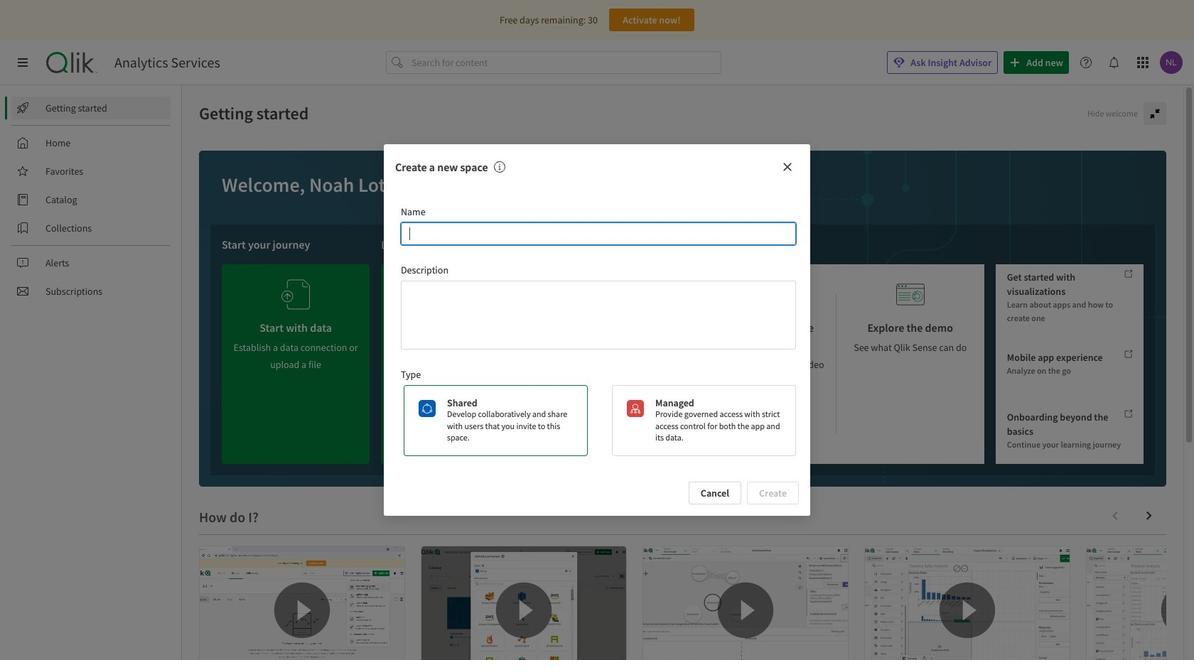 Task type: vqa. For each thing, say whether or not it's contained in the screenshot.
Management Console element
no



Task type: describe. For each thing, give the bounding box(es) containing it.
analytics services element
[[114, 54, 220, 71]]

navigation pane element
[[0, 91, 181, 309]]

how do i create a visualization? image
[[865, 547, 1070, 661]]

how do i load data into an app? image
[[422, 547, 626, 661]]

how do i create an app? image
[[200, 547, 405, 661]]



Task type: locate. For each thing, give the bounding box(es) containing it.
main content
[[182, 85, 1195, 661]]

None text field
[[401, 222, 796, 245], [401, 281, 796, 350], [401, 222, 796, 245], [401, 281, 796, 350]]

how do i define data associations? image
[[643, 547, 848, 661]]

explore the demo image
[[896, 276, 925, 314]]

dialog
[[384, 144, 811, 516]]

learn how to analyze data image
[[748, 276, 777, 314]]

hide welcome image
[[1150, 108, 1161, 119]]

invite users image
[[441, 270, 469, 308]]

close image
[[782, 161, 794, 173]]

analyze sample data image
[[600, 276, 629, 314]]

option group
[[398, 385, 796, 457]]

close sidebar menu image
[[17, 57, 28, 68]]



